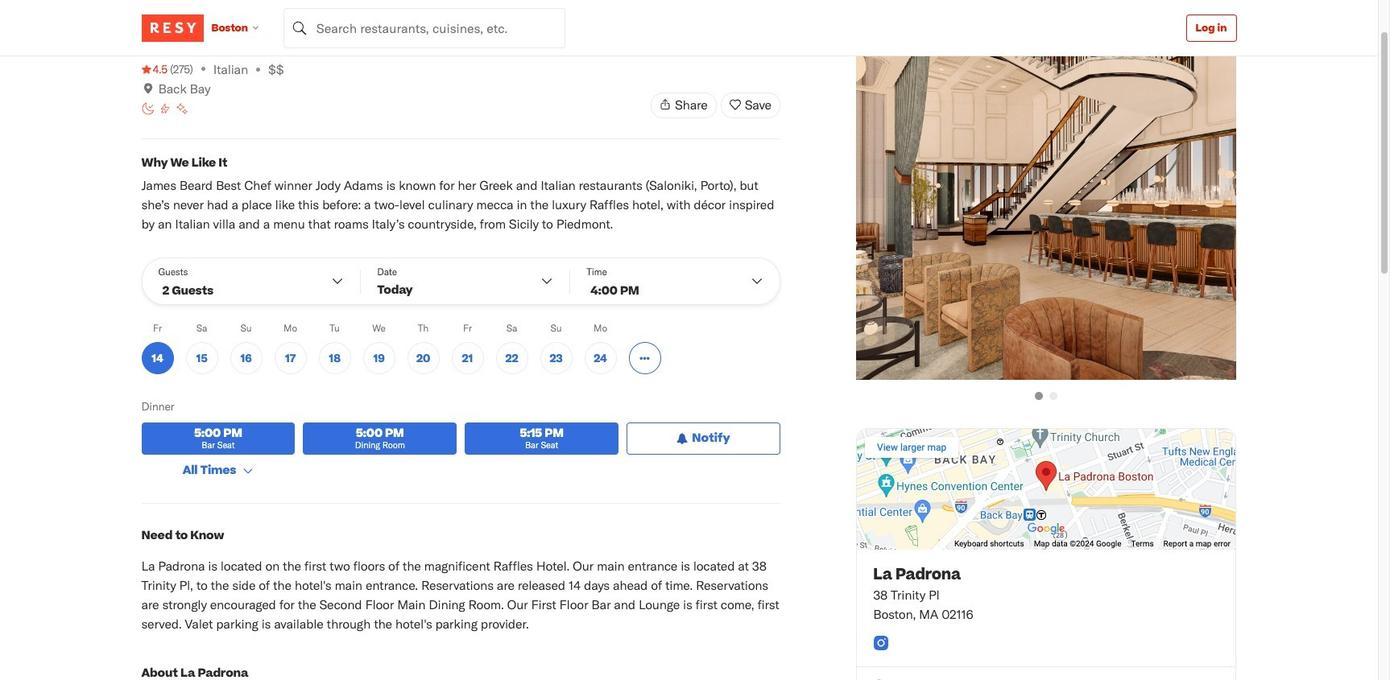 Task type: locate. For each thing, give the bounding box(es) containing it.
None field
[[283, 8, 565, 48]]



Task type: vqa. For each thing, say whether or not it's contained in the screenshot.
4.5 OUT OF 5 STARS image
yes



Task type: describe. For each thing, give the bounding box(es) containing it.
Search restaurants, cuisines, etc. text field
[[283, 8, 565, 48]]

4.5 out of 5 stars image
[[141, 61, 167, 77]]



